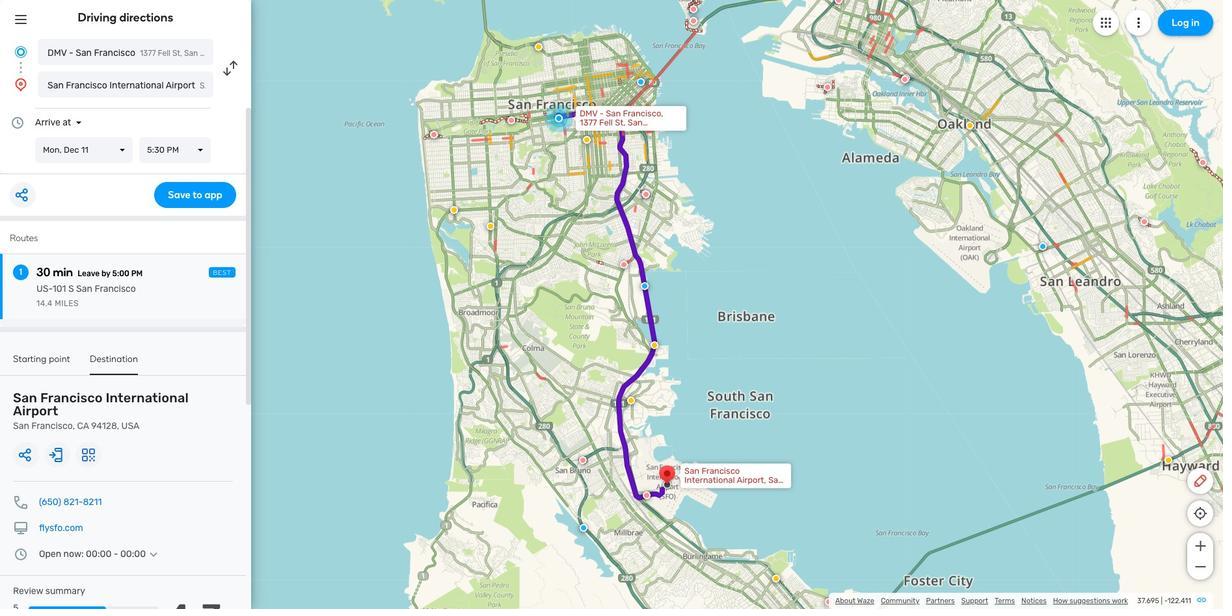 Task type: locate. For each thing, give the bounding box(es) containing it.
0 vertical spatial usa
[[121, 421, 140, 432]]

international inside button
[[109, 80, 164, 91]]

francisco, inside san francisco international airport san francisco, ca 94128, usa
[[31, 421, 75, 432]]

francisco inside san francisco international airport san francisco, ca 94128, usa
[[40, 391, 103, 406]]

san francisco international airport button
[[38, 72, 214, 98]]

122.411
[[1168, 598, 1192, 606]]

0 vertical spatial international
[[109, 80, 164, 91]]

dmv - san francisco
[[48, 48, 135, 59]]

2 vertical spatial hazard image
[[773, 576, 780, 583]]

directions
[[119, 10, 173, 25]]

current location image
[[13, 44, 29, 60]]

partners link
[[927, 598, 955, 606]]

hazard image
[[535, 43, 543, 51], [583, 136, 591, 144], [450, 206, 458, 214], [487, 223, 495, 231], [651, 342, 659, 350], [1165, 457, 1173, 465]]

francisco, left airport,
[[685, 485, 725, 495]]

point
[[49, 354, 70, 365]]

community
[[881, 598, 920, 606]]

1 horizontal spatial francisco,
[[685, 485, 725, 495]]

1 vertical spatial pm
[[131, 269, 143, 279]]

pm
[[167, 145, 179, 155], [131, 269, 143, 279]]

0 horizontal spatial 94128,
[[91, 421, 119, 432]]

1 horizontal spatial airport
[[166, 80, 195, 91]]

international inside san francisco international airport san francisco, ca 94128, usa
[[106, 391, 189, 406]]

review
[[13, 586, 43, 598]]

airport
[[166, 80, 195, 91], [13, 404, 58, 419]]

-
[[69, 48, 73, 59], [114, 549, 118, 560], [1165, 598, 1168, 606]]

1 vertical spatial ca
[[727, 485, 738, 495]]

road closed image
[[835, 0, 843, 4], [690, 5, 698, 13], [508, 117, 516, 124], [1200, 159, 1208, 167], [642, 190, 650, 198]]

ca inside san francisco international airport san francisco, ca 94128, usa
[[77, 421, 89, 432]]

airport down starting point button
[[13, 404, 58, 419]]

94128, inside san francisco international airport, san francisco, ca 94128, usa
[[740, 485, 766, 495]]

pm inside 5:30 pm list box
[[167, 145, 179, 155]]

30
[[36, 266, 51, 280]]

usa inside san francisco international airport, san francisco, ca 94128, usa
[[768, 485, 785, 495]]

1 horizontal spatial 00:00
[[120, 549, 146, 560]]

1 vertical spatial -
[[114, 549, 118, 560]]

international for san francisco international airport, san francisco, ca 94128, usa
[[685, 476, 735, 486]]

terms link
[[995, 598, 1015, 606]]

dmv
[[48, 48, 67, 59]]

0 vertical spatial airport
[[166, 80, 195, 91]]

international
[[109, 80, 164, 91], [106, 391, 189, 406], [685, 476, 735, 486]]

00:00
[[86, 549, 111, 560], [120, 549, 146, 560]]

airport down dmv - san francisco button
[[166, 80, 195, 91]]

1 vertical spatial international
[[106, 391, 189, 406]]

2 horizontal spatial hazard image
[[967, 122, 974, 130]]

francisco, inside san francisco international airport, san francisco, ca 94128, usa
[[685, 485, 725, 495]]

2 horizontal spatial -
[[1165, 598, 1168, 606]]

1 vertical spatial clock image
[[13, 547, 29, 563]]

about
[[836, 598, 856, 606]]

0 vertical spatial police image
[[1040, 243, 1047, 251]]

0 horizontal spatial ca
[[77, 421, 89, 432]]

2 vertical spatial international
[[685, 476, 735, 486]]

94128, for airport,
[[740, 485, 766, 495]]

1 horizontal spatial usa
[[768, 485, 785, 495]]

support link
[[962, 598, 989, 606]]

mon, dec 11
[[43, 145, 88, 155]]

san francisco international airport, san francisco, ca 94128, usa
[[685, 467, 785, 495]]

0 vertical spatial police image
[[637, 78, 645, 86]]

pm right 5:30
[[167, 145, 179, 155]]

1 horizontal spatial -
[[114, 549, 118, 560]]

clock image down computer image
[[13, 547, 29, 563]]

37.695 | -122.411
[[1138, 598, 1192, 606]]

2 00:00 from the left
[[120, 549, 146, 560]]

1 horizontal spatial hazard image
[[773, 576, 780, 583]]

101
[[53, 284, 66, 295]]

1 00:00 from the left
[[86, 549, 111, 560]]

francisco for san francisco international airport san francisco, ca 94128, usa
[[40, 391, 103, 406]]

0 horizontal spatial airport
[[13, 404, 58, 419]]

usa down destination button
[[121, 421, 140, 432]]

francisco, down starting point button
[[31, 421, 75, 432]]

international down destination button
[[106, 391, 189, 406]]

1 vertical spatial airport
[[13, 404, 58, 419]]

international down dmv - san francisco button
[[109, 80, 164, 91]]

0 horizontal spatial -
[[69, 48, 73, 59]]

1 vertical spatial usa
[[768, 485, 785, 495]]

1 horizontal spatial ca
[[727, 485, 738, 495]]

open now: 00:00 - 00:00 button
[[39, 549, 161, 560]]

at
[[63, 117, 71, 128]]

usa right airport,
[[768, 485, 785, 495]]

san
[[76, 48, 92, 59], [48, 80, 64, 91], [76, 284, 92, 295], [13, 391, 37, 406], [13, 421, 29, 432], [685, 467, 700, 477], [769, 476, 784, 486]]

1 vertical spatial police image
[[641, 283, 649, 290]]

1 vertical spatial police image
[[580, 525, 588, 533]]

0 vertical spatial -
[[69, 48, 73, 59]]

0 vertical spatial 94128,
[[91, 421, 119, 432]]

0 vertical spatial ca
[[77, 421, 89, 432]]

ca inside san francisco international airport, san francisco, ca 94128, usa
[[727, 485, 738, 495]]

airport,
[[737, 476, 767, 486]]

starting point
[[13, 354, 70, 365]]

pm right 5:00
[[131, 269, 143, 279]]

flysfo.com link
[[39, 523, 83, 534]]

5:30 pm list box
[[139, 137, 211, 163]]

14.4
[[36, 299, 53, 309]]

- right "|"
[[1165, 598, 1168, 606]]

francisco, for airport,
[[685, 485, 725, 495]]

1 horizontal spatial 94128,
[[740, 485, 766, 495]]

0 vertical spatial francisco,
[[31, 421, 75, 432]]

0 horizontal spatial francisco,
[[31, 421, 75, 432]]

airport inside san francisco international airport san francisco, ca 94128, usa
[[13, 404, 58, 419]]

0 horizontal spatial pm
[[131, 269, 143, 279]]

road closed image
[[690, 17, 698, 25], [903, 74, 911, 82], [902, 76, 909, 83], [824, 83, 832, 91], [430, 131, 438, 139], [643, 191, 650, 199], [1141, 218, 1149, 226], [620, 261, 628, 269], [579, 457, 587, 465], [643, 492, 651, 500], [825, 599, 833, 607]]

30 min leave by 5:00 pm
[[36, 266, 143, 280]]

call image
[[13, 495, 29, 511]]

clock image
[[10, 115, 25, 131], [13, 547, 29, 563]]

san inside us-101 s san francisco 14.4 miles
[[76, 284, 92, 295]]

police image
[[1040, 243, 1047, 251], [641, 283, 649, 290]]

1 horizontal spatial police image
[[637, 78, 645, 86]]

ca
[[77, 421, 89, 432], [727, 485, 738, 495]]

computer image
[[13, 521, 29, 537]]

clock image left arrive
[[10, 115, 25, 131]]

(650)
[[39, 497, 61, 508]]

94128, inside san francisco international airport san francisco, ca 94128, usa
[[91, 421, 119, 432]]

- right dmv at the top left
[[69, 48, 73, 59]]

- left chevron down image in the bottom of the page
[[114, 549, 118, 560]]

leave
[[78, 269, 100, 279]]

usa inside san francisco international airport san francisco, ca 94128, usa
[[121, 421, 140, 432]]

francisco,
[[31, 421, 75, 432], [685, 485, 725, 495]]

airport inside button
[[166, 80, 195, 91]]

police image
[[637, 78, 645, 86], [580, 525, 588, 533]]

best
[[213, 269, 232, 277]]

94128,
[[91, 421, 119, 432], [740, 485, 766, 495]]

0 horizontal spatial hazard image
[[628, 397, 635, 405]]

1 horizontal spatial pm
[[167, 145, 179, 155]]

0 horizontal spatial 00:00
[[86, 549, 111, 560]]

now:
[[64, 549, 84, 560]]

hazard image
[[967, 122, 974, 130], [628, 397, 635, 405], [773, 576, 780, 583]]

usa
[[121, 421, 140, 432], [768, 485, 785, 495]]

francisco
[[94, 48, 135, 59], [66, 80, 107, 91], [95, 284, 136, 295], [40, 391, 103, 406], [702, 467, 740, 477]]

1 horizontal spatial police image
[[1040, 243, 1047, 251]]

international left airport,
[[685, 476, 735, 486]]

francisco inside san francisco international airport, san francisco, ca 94128, usa
[[702, 467, 740, 477]]

waze
[[858, 598, 875, 606]]

zoom in image
[[1193, 539, 1209, 555]]

0 vertical spatial pm
[[167, 145, 179, 155]]

zoom out image
[[1193, 560, 1209, 575]]

1 vertical spatial francisco,
[[685, 485, 725, 495]]

usa for airport
[[121, 421, 140, 432]]

san francisco international airport
[[48, 80, 195, 91]]

1 vertical spatial 94128,
[[740, 485, 766, 495]]

0 horizontal spatial usa
[[121, 421, 140, 432]]

international inside san francisco international airport, san francisco, ca 94128, usa
[[685, 476, 735, 486]]

dec
[[64, 145, 79, 155]]



Task type: describe. For each thing, give the bounding box(es) containing it.
mon, dec 11 list box
[[35, 137, 133, 163]]

usa for airport,
[[768, 485, 785, 495]]

starting point button
[[13, 354, 70, 374]]

5:30 pm
[[147, 145, 179, 155]]

work
[[1113, 598, 1129, 606]]

driving
[[78, 10, 117, 25]]

0 vertical spatial clock image
[[10, 115, 25, 131]]

airport for san francisco international airport san francisco, ca 94128, usa
[[13, 404, 58, 419]]

5:30
[[147, 145, 165, 155]]

support
[[962, 598, 989, 606]]

ca for airport,
[[727, 485, 738, 495]]

notices link
[[1022, 598, 1047, 606]]

by
[[102, 269, 110, 279]]

- inside button
[[69, 48, 73, 59]]

us-101 s san francisco 14.4 miles
[[36, 284, 136, 309]]

1 vertical spatial hazard image
[[628, 397, 635, 405]]

0 horizontal spatial police image
[[580, 525, 588, 533]]

arrive
[[35, 117, 60, 128]]

community link
[[881, 598, 920, 606]]

driving directions
[[78, 10, 173, 25]]

open now: 00:00 - 00:00
[[39, 549, 146, 560]]

1
[[19, 267, 22, 278]]

international for san francisco international airport san francisco, ca 94128, usa
[[106, 391, 189, 406]]

about waze community partners support terms notices how suggestions work
[[836, 598, 1129, 606]]

open
[[39, 549, 61, 560]]

821-
[[63, 497, 83, 508]]

san inside button
[[48, 80, 64, 91]]

min
[[53, 266, 73, 280]]

us-
[[36, 284, 53, 295]]

partners
[[927, 598, 955, 606]]

terms
[[995, 598, 1015, 606]]

suggestions
[[1070, 598, 1111, 606]]

ca for airport
[[77, 421, 89, 432]]

san inside dmv - san francisco button
[[76, 48, 92, 59]]

routes
[[10, 233, 38, 244]]

francisco, for airport
[[31, 421, 75, 432]]

pencil image
[[1193, 474, 1209, 489]]

starting
[[13, 354, 47, 365]]

link image
[[1197, 596, 1207, 606]]

review summary
[[13, 586, 85, 598]]

s
[[68, 284, 74, 295]]

11
[[81, 145, 88, 155]]

5:00
[[112, 269, 130, 279]]

dmv - san francisco button
[[38, 39, 214, 65]]

destination
[[90, 354, 138, 365]]

mon,
[[43, 145, 62, 155]]

2 vertical spatial -
[[1165, 598, 1168, 606]]

notices
[[1022, 598, 1047, 606]]

miles
[[55, 299, 79, 309]]

summary
[[45, 586, 85, 598]]

(650) 821-8211
[[39, 497, 102, 508]]

flysfo.com
[[39, 523, 83, 534]]

francisco for san francisco international airport
[[66, 80, 107, 91]]

0 horizontal spatial police image
[[641, 283, 649, 290]]

(650) 821-8211 link
[[39, 497, 102, 508]]

how suggestions work link
[[1054, 598, 1129, 606]]

37.695
[[1138, 598, 1160, 606]]

94128, for airport
[[91, 421, 119, 432]]

pm inside 30 min leave by 5:00 pm
[[131, 269, 143, 279]]

francisco inside us-101 s san francisco 14.4 miles
[[95, 284, 136, 295]]

arrive at
[[35, 117, 71, 128]]

destination button
[[90, 354, 138, 376]]

francisco for san francisco international airport, san francisco, ca 94128, usa
[[702, 467, 740, 477]]

0 vertical spatial hazard image
[[967, 122, 974, 130]]

|
[[1162, 598, 1163, 606]]

chevron down image
[[146, 550, 161, 560]]

airport for san francisco international airport
[[166, 80, 195, 91]]

san francisco international airport san francisco, ca 94128, usa
[[13, 391, 189, 432]]

about waze link
[[836, 598, 875, 606]]

8211
[[83, 497, 102, 508]]

location image
[[13, 77, 29, 92]]

how
[[1054, 598, 1068, 606]]

international for san francisco international airport
[[109, 80, 164, 91]]



Task type: vqa. For each thing, say whether or not it's contained in the screenshot.
4
no



